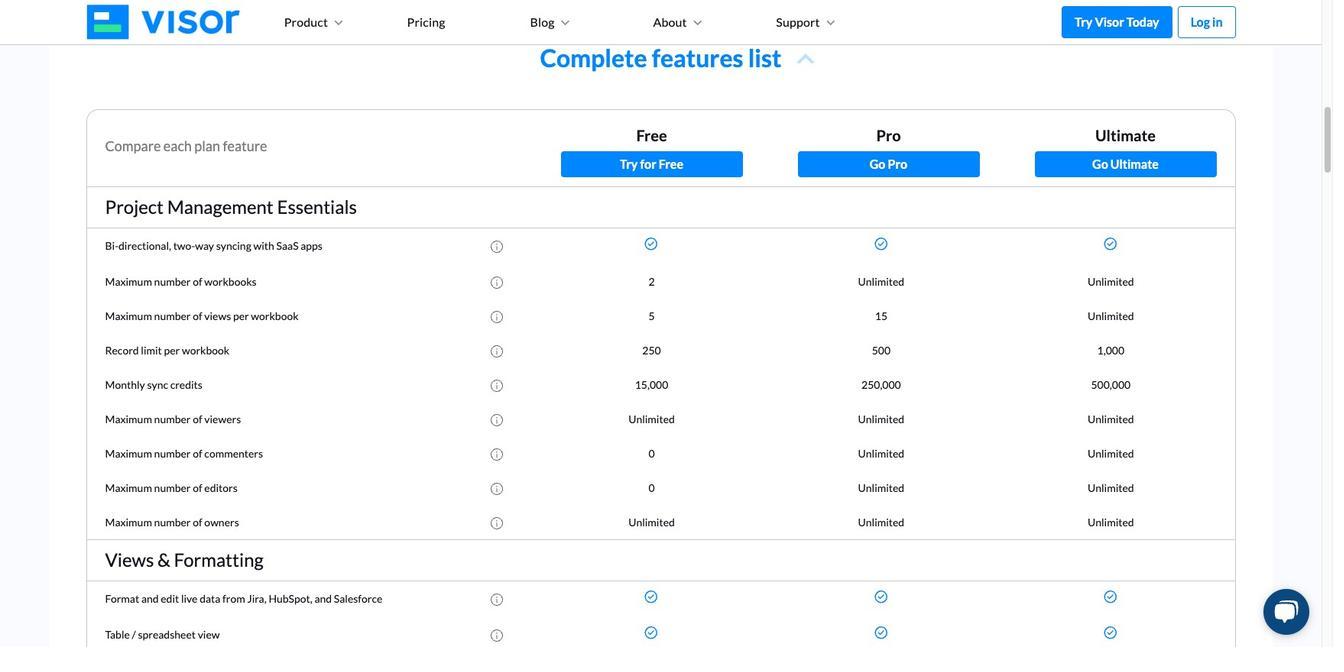 Task type: describe. For each thing, give the bounding box(es) containing it.
invite as many viewers to your visor workbooks as you please. only pay for the editors using visor. element
[[486, 413, 503, 427]]

try for try for free
[[620, 157, 638, 172]]

1 vertical spatial free
[[659, 157, 684, 172]]

5
[[649, 310, 655, 323]]

from
[[223, 593, 245, 606]]

0 vertical spatial included image
[[875, 591, 889, 605]]

1,000
[[1098, 344, 1125, 357]]

edit
[[161, 593, 179, 606]]

support
[[777, 15, 820, 29]]

records represent the main items in a workbook (e.g., rows in a table view). image
[[491, 346, 503, 358]]

500,000
[[1092, 379, 1131, 392]]

number for editors
[[154, 482, 191, 495]]

maximum for maximum number of views per workbook
[[105, 310, 152, 323]]

250
[[643, 344, 661, 357]]

0 for commenters
[[649, 448, 655, 461]]

15
[[876, 310, 888, 323]]

management
[[167, 196, 274, 218]]

try for free link
[[561, 152, 743, 178]]

views & formatting
[[105, 549, 264, 571]]

try for free
[[620, 157, 684, 172]]

maximum for maximum number of editors
[[105, 482, 152, 495]]

invite as many owners to your visor workbooks as you please. element
[[486, 516, 503, 530]]

maximum number of viewers
[[105, 413, 241, 426]]

editors
[[204, 482, 238, 495]]

data
[[200, 593, 221, 606]]

ultimate inside column header
[[1096, 127, 1156, 145]]

go for ultimate
[[1093, 157, 1109, 172]]

maximum number of views per workbook
[[105, 310, 299, 323]]

log
[[1191, 15, 1211, 29]]

try for try visor today
[[1075, 15, 1093, 29]]

view
[[198, 629, 220, 642]]

bi-directional, two-way syncing with saas apps
[[105, 240, 323, 253]]

jira,
[[247, 593, 267, 606]]

monthly
[[105, 379, 145, 392]]

way
[[195, 240, 214, 253]]

product
[[284, 15, 328, 29]]

maximum for maximum number of commenters
[[105, 448, 152, 461]]

for
[[641, 157, 657, 172]]

project
[[105, 196, 164, 218]]

saas
[[276, 240, 299, 253]]

workbooks are a file of data that can be displayed and formatted in different ways. element
[[486, 276, 503, 289]]

free column header
[[561, 124, 743, 147]]

hubspot,
[[269, 593, 313, 606]]

free inside column header
[[637, 127, 667, 145]]

views are the ways in which the data in a workbook are displayed (e.g., gantt chart, table, timeline chart). image
[[491, 311, 503, 324]]

logo image
[[86, 5, 240, 40]]

limit
[[141, 344, 162, 357]]

project management essentials row header
[[105, 196, 1217, 219]]

allow collaborators to comment within your workbooks. element
[[486, 448, 503, 461]]

/
[[132, 629, 136, 642]]

make bulk edits to your saas data in a spreadsheet. also visualize your project data. element
[[486, 593, 503, 607]]

maximum number of editors cell
[[105, 480, 528, 497]]

of for commenters
[[193, 448, 202, 461]]

bi-
[[105, 240, 119, 253]]

maximum number of editors
[[105, 482, 238, 495]]

pricing link
[[400, 0, 523, 44]]

records represent the main items in a workbook (e.g., rows in a table view). element
[[486, 344, 503, 358]]

formatting
[[174, 549, 264, 571]]

of for workbooks
[[193, 276, 202, 289]]

feature
[[223, 138, 267, 155]]

viewers
[[204, 413, 241, 426]]

salesforce
[[334, 593, 383, 606]]

table containing project management essentials
[[87, 115, 1236, 648]]

syncing
[[216, 240, 251, 253]]

0 for editors
[[649, 482, 655, 495]]

invite as many viewers to your visor workbooks as you please. only pay for the editors using visor. image
[[491, 415, 503, 427]]

bi-directional, two-way syncing with saas apps cell
[[105, 238, 528, 256]]

2 and from the left
[[315, 593, 332, 606]]

format
[[105, 593, 139, 606]]

1 vertical spatial ultimate
[[1111, 157, 1159, 172]]

maximum number of commenters
[[105, 448, 263, 461]]

maximum for maximum number of owners
[[105, 516, 152, 529]]

&
[[158, 549, 170, 571]]

today
[[1127, 15, 1160, 29]]

commenters
[[204, 448, 263, 461]]

compare
[[105, 138, 161, 155]]

pricing
[[407, 15, 446, 29]]

product link
[[277, 0, 400, 45]]

go pro link
[[798, 152, 980, 178]]

2
[[649, 276, 655, 289]]

allow collaborators to comment within your workbooks. image
[[491, 449, 503, 461]]

maximum number of viewers cell
[[105, 412, 528, 428]]

number for viewers
[[154, 413, 191, 426]]

support link
[[769, 0, 892, 45]]

table / spreadsheet view
[[105, 629, 220, 642]]

500
[[872, 344, 891, 357]]

record limit per workbook cell
[[105, 343, 528, 359]]

pro column header
[[798, 124, 980, 147]]

a sync credit is a unit of measuring your usage within visor (e.g., importing, pushing changes, field refresh). image
[[491, 380, 503, 393]]

log in link
[[1178, 6, 1236, 38]]

credits
[[170, 379, 203, 392]]

record limit per workbook
[[105, 344, 230, 357]]

features
[[652, 43, 744, 73]]

number for commenters
[[154, 448, 191, 461]]

views & formatting row group
[[87, 582, 1236, 648]]

directional,
[[119, 240, 171, 253]]

apps
[[301, 240, 323, 253]]



Task type: locate. For each thing, give the bounding box(es) containing it.
number up maximum number of commenters
[[154, 413, 191, 426]]

2 0 from the top
[[649, 482, 655, 495]]

2 go from the left
[[1093, 157, 1109, 172]]

of left the workbooks
[[193, 276, 202, 289]]

0 vertical spatial free
[[637, 127, 667, 145]]

maximum inside "maximum number of editors" cell
[[105, 482, 152, 495]]

go for pro
[[870, 157, 886, 172]]

maximum
[[105, 276, 152, 289], [105, 310, 152, 323], [105, 413, 152, 426], [105, 448, 152, 461], [105, 482, 152, 495], [105, 516, 152, 529]]

1 horizontal spatial per
[[233, 310, 249, 323]]

maximum inside cell
[[105, 276, 152, 289]]

workbook down maximum number of views per workbook at left
[[182, 344, 230, 357]]

1 vertical spatial per
[[164, 344, 180, 357]]

about link
[[646, 0, 769, 45]]

1 of from the top
[[193, 276, 202, 289]]

number for owners
[[154, 516, 191, 529]]

log in
[[1191, 15, 1223, 29]]

two-
[[173, 240, 195, 253]]

1 horizontal spatial included image
[[875, 591, 889, 605]]

maximum inside maximum number of viewers 'cell'
[[105, 413, 152, 426]]

owners
[[204, 516, 239, 529]]

1 horizontal spatial try
[[1075, 15, 1093, 29]]

5 number from the top
[[154, 482, 191, 495]]

invite as many owners to your visor workbooks as you please. image
[[491, 518, 503, 530]]

of inside cell
[[193, 448, 202, 461]]

of left viewers
[[193, 413, 202, 426]]

1 vertical spatial try
[[620, 157, 638, 172]]

compare each plan feature
[[105, 138, 267, 155]]

2 maximum from the top
[[105, 310, 152, 323]]

allow collaborators to make edits to data within your workbooks. image
[[491, 484, 503, 496]]

3 of from the top
[[193, 413, 202, 426]]

of for owners
[[193, 516, 202, 529]]

maximum up maximum number of owners
[[105, 482, 152, 495]]

project management essentials
[[105, 196, 357, 218]]

free
[[637, 127, 667, 145], [659, 157, 684, 172]]

free right for
[[659, 157, 684, 172]]

live
[[181, 593, 198, 606]]

go ultimate
[[1093, 157, 1159, 172]]

record
[[105, 344, 139, 357]]

free up try for free
[[637, 127, 667, 145]]

sync
[[147, 379, 168, 392]]

visor
[[1096, 15, 1125, 29]]

1 number from the top
[[154, 276, 191, 289]]

complete features list button
[[86, 0, 1236, 110]]

row
[[87, 115, 1236, 187]]

of left owners
[[193, 516, 202, 529]]

0 vertical spatial per
[[233, 310, 249, 323]]

maximum number of owners cell
[[105, 515, 528, 531]]

maximum inside maximum number of views per workbook cell
[[105, 310, 152, 323]]

in
[[1213, 15, 1223, 29]]

0 vertical spatial 0
[[649, 448, 655, 461]]

ultimate column header
[[1035, 124, 1217, 147]]

go down pro column header
[[870, 157, 886, 172]]

make your data easy to share, understand, and work with using a color-coded spreadsheet. element
[[486, 629, 503, 642]]

4 number from the top
[[154, 448, 191, 461]]

try left visor
[[1075, 15, 1093, 29]]

1 vertical spatial included image
[[645, 627, 659, 641]]

pro down pro column header
[[888, 157, 908, 172]]

go
[[870, 157, 886, 172], [1093, 157, 1109, 172]]

table
[[105, 629, 130, 642]]

0 horizontal spatial and
[[141, 593, 159, 606]]

maximum number of owners
[[105, 516, 239, 529]]

1 horizontal spatial workbook
[[251, 310, 299, 323]]

1 vertical spatial pro
[[888, 157, 908, 172]]

6 of from the top
[[193, 516, 202, 529]]

maximum number of workbooks
[[105, 276, 257, 289]]

import nested data hierarchies (e.g., epics, stories) from saas apps like jira. element
[[486, 240, 503, 253]]

1 vertical spatial workbook
[[182, 344, 230, 357]]

1 maximum from the top
[[105, 276, 152, 289]]

ultimate down ultimate column header in the right top of the page
[[1111, 157, 1159, 172]]

about
[[653, 15, 687, 29]]

maximum up views
[[105, 516, 152, 529]]

complete
[[540, 43, 647, 73]]

of inside 'cell'
[[193, 413, 202, 426]]

workbook up 'record limit per workbook' cell
[[251, 310, 299, 323]]

4 maximum from the top
[[105, 448, 152, 461]]

spreadsheet
[[138, 629, 196, 642]]

4 of from the top
[[193, 448, 202, 461]]

and right the "hubspot,"
[[315, 593, 332, 606]]

0 up views & formatting row header
[[649, 482, 655, 495]]

0 down the '15,000' at the bottom of page
[[649, 448, 655, 461]]

try inside table
[[620, 157, 638, 172]]

monthly sync credits cell
[[105, 377, 528, 393]]

number for workbooks
[[154, 276, 191, 289]]

maximum number of workbooks cell
[[105, 274, 528, 290]]

try
[[1075, 15, 1093, 29], [620, 157, 638, 172]]

maximum for maximum number of viewers
[[105, 413, 152, 426]]

each
[[164, 138, 192, 155]]

1 and from the left
[[141, 593, 159, 606]]

with
[[254, 240, 274, 253]]

0 vertical spatial pro
[[877, 127, 901, 145]]

chat widget region
[[1246, 574, 1322, 648]]

number inside cell
[[154, 448, 191, 461]]

maximum up record
[[105, 310, 152, 323]]

of
[[193, 276, 202, 289], [193, 310, 202, 323], [193, 413, 202, 426], [193, 448, 202, 461], [193, 482, 202, 495], [193, 516, 202, 529]]

maximum for maximum number of workbooks
[[105, 276, 152, 289]]

workbook
[[251, 310, 299, 323], [182, 344, 230, 357]]

6 maximum from the top
[[105, 516, 152, 529]]

maximum up maximum number of editors
[[105, 448, 152, 461]]

views are the ways in which the data in a workbook are displayed (e.g., gantt chart, table, timeline chart). element
[[486, 310, 503, 324]]

views & formatting row header
[[105, 549, 1217, 572]]

make bulk edits to your saas data in a spreadsheet. also visualize your project data. image
[[491, 594, 503, 607]]

3 number from the top
[[154, 413, 191, 426]]

0 horizontal spatial workbook
[[182, 344, 230, 357]]

0
[[649, 448, 655, 461], [649, 482, 655, 495]]

format and edit live data from jira, hubspot, and salesforce cell
[[105, 591, 528, 609]]

and
[[141, 593, 159, 606], [315, 593, 332, 606]]

blog link
[[523, 0, 646, 45]]

pro inside column header
[[877, 127, 901, 145]]

included image
[[875, 591, 889, 605], [645, 627, 659, 641]]

of left commenters
[[193, 448, 202, 461]]

ultimate up go ultimate
[[1096, 127, 1156, 145]]

1 horizontal spatial go
[[1093, 157, 1109, 172]]

ultimate
[[1096, 127, 1156, 145], [1111, 157, 1159, 172]]

pro up the go pro
[[877, 127, 901, 145]]

maximum number of views per workbook cell
[[105, 308, 528, 324]]

1 0 from the top
[[649, 448, 655, 461]]

views
[[105, 549, 154, 571]]

0 horizontal spatial per
[[164, 344, 180, 357]]

import nested data hierarchies (e.g., epics, stories) from saas apps like jira. image
[[491, 241, 503, 253]]

number for views
[[154, 310, 191, 323]]

2 of from the top
[[193, 310, 202, 323]]

of left the views
[[193, 310, 202, 323]]

0 horizontal spatial included image
[[645, 627, 659, 641]]

2 number from the top
[[154, 310, 191, 323]]

go pro
[[870, 157, 908, 172]]

5 of from the top
[[193, 482, 202, 495]]

row containing free
[[87, 115, 1236, 187]]

0 horizontal spatial try
[[620, 157, 638, 172]]

go down ultimate column header in the right top of the page
[[1093, 157, 1109, 172]]

maximum number of commenters cell
[[105, 446, 528, 462]]

allow collaborators to make edits to data within your workbooks. element
[[486, 482, 503, 496]]

views
[[204, 310, 231, 323]]

number
[[154, 276, 191, 289], [154, 310, 191, 323], [154, 413, 191, 426], [154, 448, 191, 461], [154, 482, 191, 495], [154, 516, 191, 529]]

plan
[[194, 138, 220, 155]]

format and edit live data from jira, hubspot, and salesforce
[[105, 593, 383, 606]]

per
[[233, 310, 249, 323], [164, 344, 180, 357]]

250,000
[[862, 379, 902, 392]]

number down two-
[[154, 276, 191, 289]]

6 number from the top
[[154, 516, 191, 529]]

row group containing bi-directional, two-way syncing with saas apps
[[87, 229, 1236, 540]]

0 horizontal spatial go
[[870, 157, 886, 172]]

table
[[87, 115, 1236, 648]]

1 go from the left
[[870, 157, 886, 172]]

0 vertical spatial workbook
[[251, 310, 299, 323]]

a sync credit is a unit of measuring your usage within visor (e.g., importing, pushing changes, field refresh). element
[[486, 379, 503, 393]]

15,000
[[635, 379, 669, 392]]

included image
[[645, 238, 659, 252], [875, 238, 889, 252], [1105, 238, 1118, 252], [645, 591, 659, 605], [1105, 591, 1118, 605], [875, 627, 889, 641], [1105, 627, 1118, 641]]

number down maximum number of editors
[[154, 516, 191, 529]]

essentials
[[277, 196, 357, 218]]

1 horizontal spatial and
[[315, 593, 332, 606]]

make your data easy to share, understand, and work with using a color-coded spreadsheet. image
[[491, 630, 503, 642]]

monthly sync credits
[[105, 379, 203, 392]]

go ultimate link
[[1035, 152, 1217, 178]]

list
[[749, 43, 782, 73]]

maximum inside maximum number of owners cell
[[105, 516, 152, 529]]

of for viewers
[[193, 413, 202, 426]]

number up the record limit per workbook
[[154, 310, 191, 323]]

complete features list
[[540, 43, 782, 73]]

workbooks
[[204, 276, 257, 289]]

try visor today link
[[1062, 6, 1173, 38]]

of left editors
[[193, 482, 202, 495]]

5 maximum from the top
[[105, 482, 152, 495]]

maximum down monthly
[[105, 413, 152, 426]]

0 vertical spatial ultimate
[[1096, 127, 1156, 145]]

table / spreadsheet view cell
[[105, 627, 528, 645]]

pro
[[877, 127, 901, 145], [888, 157, 908, 172]]

maximum inside maximum number of commenters cell
[[105, 448, 152, 461]]

of for views
[[193, 310, 202, 323]]

row group
[[87, 229, 1236, 540]]

number inside 'cell'
[[154, 413, 191, 426]]

unlimited
[[859, 276, 905, 289], [1088, 276, 1135, 289], [1088, 310, 1135, 323], [629, 413, 675, 426], [859, 413, 905, 426], [1088, 413, 1135, 426], [859, 448, 905, 461], [1088, 448, 1135, 461], [859, 482, 905, 495], [1088, 482, 1135, 495], [629, 516, 675, 529], [859, 516, 905, 529], [1088, 516, 1135, 529]]

1 vertical spatial 0
[[649, 482, 655, 495]]

3 maximum from the top
[[105, 413, 152, 426]]

try visor today
[[1075, 15, 1160, 29]]

per right the views
[[233, 310, 249, 323]]

workbooks are a file of data that can be displayed and formatted in different ways. image
[[491, 277, 503, 289]]

blog
[[530, 15, 555, 29]]

of for editors
[[193, 482, 202, 495]]

per right limit
[[164, 344, 180, 357]]

number down the maximum number of viewers
[[154, 448, 191, 461]]

0 vertical spatial try
[[1075, 15, 1093, 29]]

try left for
[[620, 157, 638, 172]]

number up maximum number of owners
[[154, 482, 191, 495]]

maximum down directional,
[[105, 276, 152, 289]]

and left edit
[[141, 593, 159, 606]]



Task type: vqa. For each thing, say whether or not it's contained in the screenshot.


